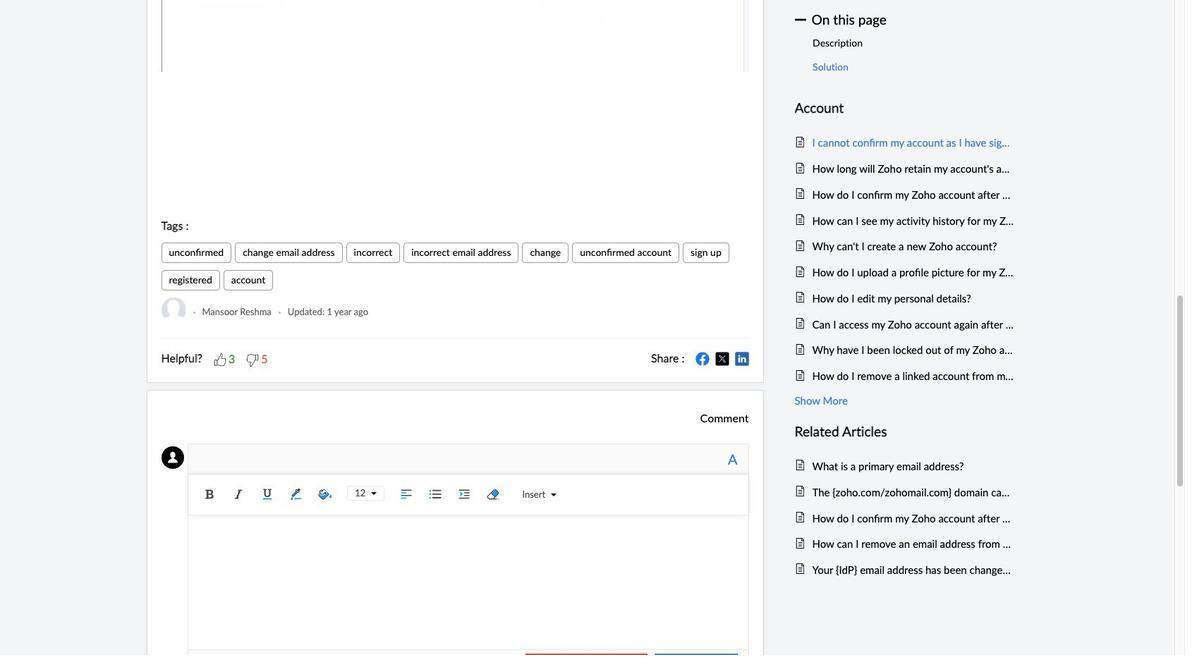 Task type: vqa. For each thing, say whether or not it's contained in the screenshot.
THE CHOOSE CATEGORY ELEMENT
no



Task type: locate. For each thing, give the bounding box(es) containing it.
1 heading from the top
[[795, 98, 1014, 119]]

font size image
[[366, 491, 377, 497]]

lists image
[[425, 484, 446, 505]]

heading
[[795, 98, 1014, 119], [795, 421, 1014, 443]]

clear formatting image
[[483, 484, 504, 505]]

facebook image
[[695, 352, 710, 366]]

0 vertical spatial heading
[[795, 98, 1014, 119]]

font color image
[[286, 484, 307, 505]]

1 vertical spatial heading
[[795, 421, 1014, 443]]

align image
[[396, 484, 417, 505]]

insert options image
[[546, 492, 557, 498]]



Task type: describe. For each thing, give the bounding box(es) containing it.
a gif showing how to edit the email address that is registered incorrectly. image
[[161, 0, 749, 72]]

italic (ctrl+i) image
[[228, 484, 249, 505]]

bold (ctrl+b) image
[[199, 484, 220, 505]]

2 heading from the top
[[795, 421, 1014, 443]]

linkedin image
[[735, 352, 749, 366]]

underline (ctrl+u) image
[[257, 484, 278, 505]]

twitter image
[[715, 352, 729, 366]]

background color image
[[315, 484, 336, 505]]

indent image
[[454, 484, 475, 505]]



